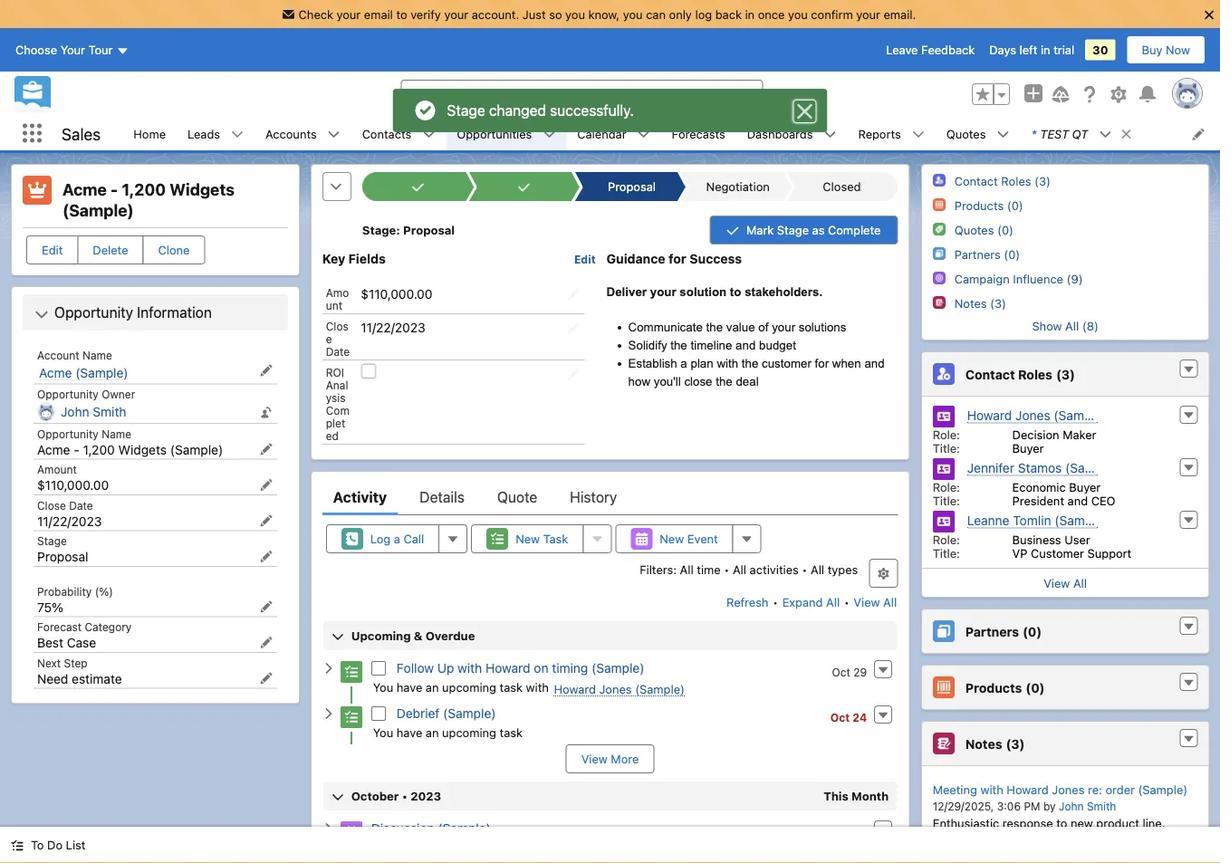 Task type: describe. For each thing, give the bounding box(es) containing it.
upcoming for you have an upcoming task with howard jones (sample)
[[442, 680, 497, 694]]

an for you have an upcoming task
[[426, 726, 439, 739]]

text default image inside leads list item
[[231, 128, 244, 141]]

accounts list item
[[255, 117, 351, 150]]

upcoming & overdue
[[351, 629, 475, 643]]

partners (0)
[[954, 247, 1020, 261]]

0 horizontal spatial view all link
[[853, 588, 898, 617]]

contact roles image
[[933, 174, 945, 187]]

0 horizontal spatial and
[[736, 339, 756, 352]]

contacts list item
[[351, 117, 446, 150]]

edit close date image
[[260, 515, 273, 527]]

(sample) inside "leanne tomlin (sample)" link
[[1055, 513, 1108, 528]]

role: for jennifer
[[933, 480, 960, 494]]

all right expand
[[827, 596, 840, 609]]

all right 'expand all' button
[[884, 596, 897, 609]]

upcoming for you have an upcoming task
[[442, 726, 497, 739]]

text default image inside accounts list item
[[328, 128, 340, 141]]

success alert dialog
[[393, 89, 828, 132]]

filters: all time • all activities • all types
[[640, 563, 858, 576]]

feedback
[[922, 43, 975, 57]]

line.
[[1143, 817, 1165, 831]]

with inside communicate the value of your solutions solidify the timeline and budget establish a plan with the customer for when and how you'll close the deal
[[717, 357, 739, 370]]

$110,000.00 for amo unt
[[361, 286, 433, 301]]

up
[[973, 835, 987, 848]]

ed
[[326, 429, 339, 442]]

buy
[[1142, 43, 1163, 57]]

forecasts link
[[661, 117, 737, 150]]

1 horizontal spatial -
[[111, 180, 118, 199]]

upcoming
[[351, 629, 411, 643]]

fields
[[349, 251, 386, 266]]

text default image inside opportunities list item
[[543, 128, 556, 141]]

opportunity name
[[37, 428, 131, 440]]

0 vertical spatial in
[[745, 7, 755, 21]]

debrief (sample) link
[[397, 706, 496, 721]]

campaign influence (9)
[[954, 272, 1083, 285]]

12/29/2025,
[[933, 801, 994, 813]]

(0) for products (0)
[[1026, 680, 1045, 695]]

clos
[[326, 320, 349, 332]]

meeting
[[990, 835, 1035, 848]]

name for opportunity name
[[102, 428, 131, 440]]

activity link
[[333, 479, 387, 515]]

products image
[[933, 199, 945, 211]]

category
[[85, 621, 132, 634]]

john smith
[[61, 405, 126, 420]]

text default image inside dashboards list item
[[824, 128, 837, 141]]

howard jones (sample) image
[[933, 406, 954, 428]]

so
[[549, 7, 562, 21]]

new for new event
[[660, 532, 684, 546]]

dashboards link
[[737, 117, 824, 150]]

closed link
[[795, 172, 889, 201]]

next
[[37, 657, 61, 670]]

to right solution
[[730, 285, 742, 298]]

role: for howard
[[933, 428, 960, 441]]

e
[[326, 332, 332, 345]]

debrief
[[397, 706, 440, 721]]

is
[[1110, 835, 1119, 848]]

follow-
[[933, 835, 973, 848]]

:
[[396, 223, 400, 237]]

verify
[[411, 7, 441, 21]]

leanne tomlin (sample) image
[[933, 511, 954, 533]]

plan
[[691, 357, 714, 370]]

0 vertical spatial widgets
[[170, 180, 235, 199]]

you have an upcoming task with howard jones (sample)
[[373, 680, 685, 696]]

have for you have an upcoming task
[[397, 726, 423, 739]]

expand
[[783, 596, 823, 609]]

a inside button
[[394, 532, 400, 546]]

3:06
[[997, 801, 1021, 813]]

1 horizontal spatial buyer
[[1069, 480, 1101, 494]]

a inside communicate the value of your solutions solidify the timeline and budget establish a plan with the customer for when and how you'll close the deal
[[681, 357, 688, 370]]

smith inside "link"
[[93, 405, 126, 420]]

stage changed successfully.
[[447, 102, 634, 119]]

• left expand
[[773, 596, 779, 609]]

leads list item
[[177, 117, 255, 150]]

history
[[570, 489, 617, 506]]

dashboards
[[747, 127, 813, 140]]

text default image inside calendar list item
[[638, 128, 650, 141]]

refresh • expand all • view all
[[727, 596, 897, 609]]

1 vertical spatial -
[[74, 442, 79, 457]]

guidance for success
[[607, 251, 742, 266]]

successfully.
[[550, 102, 634, 119]]

to right the email on the left of page
[[396, 7, 407, 21]]

0 horizontal spatial date
[[69, 499, 93, 512]]

have for you have an upcoming task with howard jones (sample)
[[397, 680, 423, 694]]

notes
[[965, 737, 1002, 751]]

deal
[[736, 375, 759, 389]]

business user
[[1012, 533, 1090, 546]]

2023
[[411, 790, 442, 803]]

plet
[[326, 417, 346, 429]]

• left 2023 on the bottom left
[[402, 790, 408, 803]]

for inside communicate the value of your solutions solidify the timeline and budget establish a plan with the customer for when and how you'll close the deal
[[815, 357, 829, 370]]

notes image
[[933, 296, 945, 309]]

notes element
[[921, 721, 1210, 864]]

0 vertical spatial date
[[326, 345, 350, 358]]

discussion
[[371, 822, 435, 836]]

economic buyer
[[1012, 480, 1101, 494]]

1 vertical spatial proposal
[[403, 223, 455, 237]]

to left new
[[1056, 817, 1067, 831]]

pm
[[1024, 801, 1040, 813]]

accounts
[[266, 127, 317, 140]]

details
[[420, 489, 465, 506]]

$110,000.00 for amount
[[37, 478, 109, 493]]

text default image inside quotes list item
[[997, 128, 1010, 141]]

by
[[1043, 801, 1056, 813]]

campaign
[[954, 272, 1010, 285]]

(0) for partners (0)
[[1023, 624, 1042, 639]]

quotes (0) link
[[954, 223, 1014, 237]]

campaign influence (9) link
[[954, 272, 1083, 286]]

text default image inside opportunity information dropdown button
[[34, 307, 49, 322]]

edit opportunity name image
[[260, 443, 273, 456]]

view for view more
[[581, 752, 608, 766]]

jones inside meeting with howard jones re: order (sample) 12/29/2025, 3:06 pm by john smith enthusiastic response to new product line. follow-up meeting with howard is set for next month. prior to next meeting, need to: se
[[1052, 783, 1085, 797]]

contact for contact roles (3)
[[965, 367, 1015, 382]]

1 vertical spatial acme
[[39, 365, 72, 380]]

campaign influence image
[[933, 272, 945, 285]]

this
[[824, 790, 849, 803]]

to do list button
[[0, 827, 96, 864]]

success
[[690, 251, 742, 266]]

month
[[852, 790, 889, 803]]

now
[[1166, 43, 1191, 57]]

contact roles (3)
[[965, 367, 1075, 382]]

edit next step image
[[260, 672, 273, 685]]

partners (0)
[[965, 624, 1042, 639]]

qt
[[1073, 127, 1089, 140]]

opportunity image
[[23, 176, 52, 205]]

0 horizontal spatial widgets
[[118, 442, 167, 457]]

to do list
[[31, 839, 86, 852]]

all inside contact roles element
[[1073, 576, 1087, 590]]

jones inside you have an upcoming task with howard jones (sample)
[[599, 682, 632, 696]]

opportunities list item
[[446, 117, 567, 150]]

filters:
[[640, 563, 677, 576]]

0 vertical spatial john smith link
[[61, 405, 126, 420]]

step
[[64, 657, 88, 670]]

communicate the value of your solutions solidify the timeline and budget establish a plan with the customer for when and how you'll close the deal
[[629, 321, 885, 389]]

calendar list item
[[567, 117, 661, 150]]

1 horizontal spatial next
[[1160, 835, 1184, 848]]

re:
[[1088, 783, 1102, 797]]

delete button
[[77, 236, 144, 265]]

details link
[[420, 479, 465, 515]]

opportunity for opportunity owner
[[37, 388, 99, 401]]

your inside communicate the value of your solutions solidify the timeline and budget establish a plan with the customer for when and how you'll close the deal
[[772, 321, 796, 334]]

your down guidance for success
[[650, 285, 677, 298]]

stage for stage changed successfully.
[[447, 102, 485, 119]]

search... button
[[401, 80, 763, 109]]

time
[[697, 563, 721, 576]]

(3) inside notes element
[[1006, 737, 1025, 751]]

tab list containing activity
[[322, 479, 898, 515]]

title: for jennifer
[[933, 494, 960, 507]]

1 vertical spatial howard jones (sample) link
[[554, 682, 685, 697]]

your right verify
[[444, 7, 469, 21]]

today
[[837, 826, 867, 839]]

0 vertical spatial acme - 1,200 widgets (sample)
[[63, 180, 235, 220]]

you for you have an upcoming task with howard jones (sample)
[[373, 680, 394, 694]]

text default image inside to do list button
[[11, 840, 24, 852]]

jennifer stamos (sample) link
[[967, 460, 1118, 476]]

only
[[669, 7, 692, 21]]

edit link
[[574, 252, 596, 266]]

calendar link
[[567, 117, 638, 150]]

name for account name
[[82, 349, 112, 362]]

0 vertical spatial buyer
[[1012, 441, 1044, 455]]

key fields
[[322, 251, 386, 266]]

dashboards list item
[[737, 117, 848, 150]]

the up deal
[[742, 357, 759, 370]]

edit inside button
[[42, 243, 63, 257]]

for inside meeting with howard jones re: order (sample) 12/29/2025, 3:06 pm by john smith enthusiastic response to new product line. follow-up meeting with howard is set for next month. prior to next meeting, need to: se
[[1142, 835, 1157, 848]]

tomlin
[[1013, 513, 1051, 528]]

(sample) inside you have an upcoming task with howard jones (sample)
[[635, 682, 685, 696]]

to:
[[1126, 852, 1141, 864]]

1 vertical spatial 1,200
[[83, 442, 115, 457]]

contact roles (3) link
[[954, 174, 1051, 188]]

timeline
[[691, 339, 733, 352]]

quotes image
[[933, 223, 945, 236]]

leave
[[886, 43, 918, 57]]

view for view all
[[1044, 576, 1070, 590]]

edit button
[[26, 236, 78, 265]]

edit account name image
[[260, 364, 273, 377]]

types
[[828, 563, 858, 576]]

just
[[523, 7, 546, 21]]

john smith link inside notes element
[[1059, 801, 1116, 813]]

best
[[37, 636, 63, 651]]

days left in trial
[[990, 43, 1075, 57]]

2 vertical spatial acme
[[37, 442, 70, 457]]

with right up
[[458, 661, 482, 676]]

• right time
[[724, 563, 730, 576]]

all left time
[[680, 563, 694, 576]]

forecast category
[[37, 621, 132, 634]]

back
[[716, 7, 742, 21]]

test
[[1041, 127, 1069, 140]]

0 vertical spatial 1,200
[[122, 180, 166, 199]]



Task type: vqa. For each thing, say whether or not it's contained in the screenshot.


Task type: locate. For each thing, give the bounding box(es) containing it.
(sample) inside jennifer stamos (sample) link
[[1065, 460, 1118, 475]]

0 vertical spatial upcoming
[[442, 680, 497, 694]]

smith down re:
[[1087, 801, 1116, 813]]

(3) right roles
[[1056, 367, 1075, 382]]

and inside contact roles element
[[1068, 494, 1088, 507]]

oct
[[832, 666, 851, 679], [831, 711, 850, 724]]

amo
[[326, 286, 349, 299]]

search...
[[436, 88, 485, 101]]

upcoming down up
[[442, 680, 497, 694]]

you left can
[[623, 7, 643, 21]]

0 horizontal spatial new
[[516, 532, 540, 546]]

0 vertical spatial opportunity
[[54, 304, 133, 321]]

task down 'follow up with howard on timing (sample)'
[[500, 680, 523, 694]]

1 horizontal spatial $110,000.00
[[361, 286, 433, 301]]

1 horizontal spatial widgets
[[170, 180, 235, 199]]

in right back on the top of page
[[745, 7, 755, 21]]

you inside you have an upcoming task with howard jones (sample)
[[373, 680, 394, 694]]

close date
[[37, 499, 93, 512]]

deliver
[[607, 285, 647, 298]]

all left types
[[811, 563, 825, 576]]

you right once
[[788, 7, 808, 21]]

date up roi
[[326, 345, 350, 358]]

2 title: from the top
[[933, 494, 960, 507]]

2 horizontal spatial view
[[1044, 576, 1070, 590]]

your up the budget
[[772, 321, 796, 334]]

anal
[[326, 379, 348, 391]]

1 you from the left
[[566, 7, 585, 21]]

you'll
[[654, 375, 681, 389]]

0 vertical spatial $110,000.00
[[361, 286, 433, 301]]

2 you from the top
[[373, 726, 394, 739]]

0 vertical spatial task
[[500, 680, 523, 694]]

(3) inside contact roles element
[[1056, 367, 1075, 382]]

2 task from the top
[[500, 726, 523, 739]]

howard right "howard jones (sample)" image
[[967, 408, 1012, 423]]

new for new task
[[516, 532, 540, 546]]

activities
[[750, 563, 799, 576]]

edit probability (%) image
[[260, 601, 273, 613]]

(0) right partners
[[1023, 624, 1042, 639]]

2 vertical spatial opportunity
[[37, 428, 99, 440]]

3 title: from the top
[[933, 546, 960, 560]]

1 have from the top
[[397, 680, 423, 694]]

1 vertical spatial $110,000.00
[[37, 478, 109, 493]]

negotiation link
[[689, 172, 783, 201]]

view inside button
[[581, 752, 608, 766]]

acme right opportunity icon
[[63, 180, 107, 199]]

text default image
[[328, 128, 340, 141], [543, 128, 556, 141], [824, 128, 837, 141], [912, 128, 925, 141], [34, 307, 49, 322], [1183, 363, 1195, 376], [1183, 677, 1195, 690], [322, 823, 335, 835], [11, 840, 24, 852]]

0 horizontal spatial john smith link
[[61, 405, 126, 420]]

path options list box
[[362, 172, 898, 201]]

task image
[[341, 661, 362, 683]]

1 horizontal spatial (3)
[[1056, 367, 1075, 382]]

estimate
[[72, 671, 122, 686]]

1 vertical spatial view
[[854, 596, 880, 609]]

1 vertical spatial jones
[[599, 682, 632, 696]]

howard inside contact roles element
[[967, 408, 1012, 423]]

president and ceo
[[1012, 494, 1116, 507]]

opportunity down acme (sample) link
[[37, 388, 99, 401]]

view all link down types
[[853, 588, 898, 617]]

stage down search...
[[447, 102, 485, 119]]

opportunity up account name
[[54, 304, 133, 321]]

reports
[[859, 127, 901, 140]]

all left (8)
[[1065, 319, 1079, 333]]

next down line.
[[1160, 835, 1184, 848]]

proposal right :
[[403, 223, 455, 237]]

calendar
[[578, 127, 627, 140]]

an inside you have an upcoming task with howard jones (sample)
[[426, 680, 439, 694]]

(sample) inside acme (sample) link
[[75, 365, 128, 380]]

meeting
[[933, 783, 977, 797]]

title: up leanne tomlin (sample) image
[[933, 494, 960, 507]]

have down debrief
[[397, 726, 423, 739]]

$110,000.00 down fields
[[361, 286, 433, 301]]

smith inside meeting with howard jones re: order (sample) 12/29/2025, 3:06 pm by john smith enthusiastic response to new product line. follow-up meeting with howard is set for next month. prior to next meeting, need to: se
[[1087, 801, 1116, 813]]

roi anal ysis com plet ed
[[326, 366, 350, 442]]

• right activities
[[802, 563, 808, 576]]

and right when at the right top
[[865, 357, 885, 370]]

text default image inside reports list item
[[912, 128, 925, 141]]

stage
[[447, 102, 485, 119], [362, 223, 396, 237], [777, 223, 809, 237], [37, 535, 67, 548]]

new left event
[[660, 532, 684, 546]]

2 an from the top
[[426, 726, 439, 739]]

view down customer
[[1044, 576, 1070, 590]]

1 vertical spatial have
[[397, 726, 423, 739]]

(sample) inside meeting with howard jones re: order (sample) 12/29/2025, 3:06 pm by john smith enthusiastic response to new product line. follow-up meeting with howard is set for next month. prior to next meeting, need to: se
[[1138, 783, 1188, 797]]

8:00
[[784, 826, 808, 839]]

have inside you have an upcoming task with howard jones (sample)
[[397, 680, 423, 694]]

0 vertical spatial for
[[669, 251, 687, 266]]

jones inside contact roles element
[[1015, 408, 1050, 423]]

contacts
[[362, 127, 412, 140]]

1 horizontal spatial for
[[815, 357, 829, 370]]

meeting with howard jones re: order (sample) 12/29/2025, 3:06 pm by john smith enthusiastic response to new product line. follow-up meeting with howard is set for next month. prior to next meeting, need to: se
[[933, 783, 1198, 864]]

widgets down leads link
[[170, 180, 235, 199]]

1 vertical spatial an
[[426, 726, 439, 739]]

0 vertical spatial have
[[397, 680, 423, 694]]

1 horizontal spatial smith
[[1087, 801, 1116, 813]]

1 upcoming from the top
[[442, 680, 497, 694]]

1 horizontal spatial and
[[865, 357, 885, 370]]

1 vertical spatial date
[[69, 499, 93, 512]]

2 vertical spatial title:
[[933, 546, 960, 560]]

john inside "link"
[[61, 405, 89, 420]]

0 vertical spatial and
[[736, 339, 756, 352]]

probability (%)
[[37, 585, 113, 598]]

list item
[[1021, 117, 1141, 150]]

1 new from the left
[[516, 532, 540, 546]]

you for you have an upcoming task
[[373, 726, 394, 739]]

all right time
[[733, 563, 747, 576]]

stage down close
[[37, 535, 67, 548]]

list containing home
[[123, 117, 1221, 150]]

1 horizontal spatial a
[[681, 357, 688, 370]]

forecasts
[[672, 127, 726, 140]]

list item containing *
[[1021, 117, 1141, 150]]

3 role: from the top
[[933, 533, 960, 546]]

ysis
[[326, 391, 346, 404]]

0 vertical spatial jones
[[1015, 408, 1050, 423]]

1 role: from the top
[[933, 428, 960, 441]]

proposal inside 'path options' list box
[[608, 180, 656, 193]]

0 horizontal spatial view
[[581, 752, 608, 766]]

task image
[[341, 707, 362, 729]]

0 vertical spatial you
[[373, 680, 394, 694]]

1 horizontal spatial you
[[623, 7, 643, 21]]

contact roles element
[[921, 352, 1210, 598]]

view all link down vp customer support
[[922, 568, 1209, 597]]

oct left '29'
[[832, 666, 851, 679]]

• down types
[[844, 596, 850, 609]]

1 vertical spatial role:
[[933, 480, 960, 494]]

howard down new
[[1064, 835, 1106, 848]]

title: up jennifer stamos (sample) image on the bottom right of page
[[933, 441, 960, 455]]

partners image
[[933, 247, 945, 260]]

2 you from the left
[[623, 7, 643, 21]]

1 vertical spatial acme - 1,200 widgets (sample)
[[37, 442, 223, 457]]

have down follow
[[397, 680, 423, 694]]

view more
[[581, 752, 639, 766]]

- up delete
[[111, 180, 118, 199]]

to down 'meeting'
[[1004, 852, 1015, 864]]

your left email.
[[857, 7, 881, 21]]

all down vp customer support
[[1073, 576, 1087, 590]]

text default image
[[1120, 128, 1133, 140], [231, 128, 244, 141], [423, 128, 435, 141], [638, 128, 650, 141], [997, 128, 1010, 141], [1100, 128, 1112, 141], [1183, 621, 1195, 633], [322, 662, 335, 675], [322, 708, 335, 720], [1183, 733, 1195, 746]]

oct for follow up with howard on timing (sample)
[[832, 666, 851, 679]]

0 horizontal spatial (3)
[[1006, 737, 1025, 751]]

1 horizontal spatial view all link
[[922, 568, 1209, 597]]

howard
[[967, 408, 1012, 423], [486, 661, 531, 676], [554, 682, 596, 696], [1007, 783, 1049, 797], [1064, 835, 1106, 848]]

to
[[396, 7, 407, 21], [730, 285, 742, 298], [1056, 817, 1067, 831], [1004, 852, 1015, 864]]

howard down "timing"
[[554, 682, 596, 696]]

for left success
[[669, 251, 687, 266]]

1 vertical spatial buyer
[[1069, 480, 1101, 494]]

0 vertical spatial (3)
[[1056, 367, 1075, 382]]

new left task
[[516, 532, 540, 546]]

close
[[37, 499, 66, 512]]

an down debrief (sample)
[[426, 726, 439, 739]]

1,200 down home link
[[122, 180, 166, 199]]

can
[[646, 7, 666, 21]]

john up new
[[1059, 801, 1084, 813]]

product
[[1096, 817, 1139, 831]]

task for you have an upcoming task
[[500, 726, 523, 739]]

information
[[137, 304, 212, 321]]

proposal down calendar list item
[[608, 180, 656, 193]]

0 horizontal spatial $110,000.00
[[37, 478, 109, 493]]

with inside you have an upcoming task with howard jones (sample)
[[526, 680, 549, 694]]

1 vertical spatial (0)
[[1026, 680, 1045, 695]]

opportunity for opportunity name
[[37, 428, 99, 440]]

you
[[373, 680, 394, 694], [373, 726, 394, 739]]

date right close
[[69, 499, 93, 512]]

1 vertical spatial in
[[1041, 43, 1051, 57]]

check
[[299, 7, 333, 21]]

1 horizontal spatial view
[[854, 596, 880, 609]]

2 vertical spatial jones
[[1052, 783, 1085, 797]]

1 vertical spatial john smith link
[[1059, 801, 1116, 813]]

$110,000.00 up the close date at bottom
[[37, 478, 109, 493]]

home link
[[123, 117, 177, 150]]

role: for leanne
[[933, 533, 960, 546]]

with up meeting,
[[1038, 835, 1061, 848]]

howard inside you have an upcoming task with howard jones (sample)
[[554, 682, 596, 696]]

october  •  2023
[[351, 790, 442, 803]]

influence (9)
[[1013, 272, 1083, 285]]

vp customer support
[[1012, 546, 1132, 560]]

0 vertical spatial a
[[681, 357, 688, 370]]

1 an from the top
[[426, 680, 439, 694]]

2 vertical spatial view
[[581, 752, 608, 766]]

1 horizontal spatial john smith link
[[1059, 801, 1116, 813]]

smith
[[93, 405, 126, 420], [1087, 801, 1116, 813]]

show all (8)
[[1032, 319, 1099, 333]]

edit left delete button
[[42, 243, 63, 257]]

title: for howard
[[933, 441, 960, 455]]

oct for debrief (sample)
[[831, 711, 850, 724]]

2 new from the left
[[660, 532, 684, 546]]

1 vertical spatial widgets
[[118, 442, 167, 457]]

acme - 1,200 widgets (sample) up clone at top
[[63, 180, 235, 220]]

1 horizontal spatial new
[[660, 532, 684, 546]]

stage inside button
[[777, 223, 809, 237]]

you right so
[[566, 7, 585, 21]]

3 you from the left
[[788, 7, 808, 21]]

0 vertical spatial contact
[[954, 174, 998, 188]]

1 vertical spatial title:
[[933, 494, 960, 507]]

mark stage as complete button
[[710, 216, 898, 245]]

upcoming inside you have an upcoming task with howard jones (sample)
[[442, 680, 497, 694]]

2 vertical spatial for
[[1142, 835, 1157, 848]]

|
[[831, 826, 834, 839]]

task down you have an upcoming task with howard jones (sample)
[[500, 726, 523, 739]]

oct left 24
[[831, 711, 850, 724]]

0 horizontal spatial in
[[745, 7, 755, 21]]

0 horizontal spatial edit
[[42, 243, 63, 257]]

0 horizontal spatial a
[[394, 532, 400, 546]]

the down communicate
[[671, 339, 688, 352]]

2 horizontal spatial proposal
[[608, 180, 656, 193]]

title: down leanne tomlin (sample) image
[[933, 546, 960, 560]]

opportunity inside dropdown button
[[54, 304, 133, 321]]

1 horizontal spatial edit
[[574, 253, 596, 266]]

howard jones (sample) link up decision
[[967, 408, 1107, 424]]

discussion (sample)
[[371, 822, 491, 836]]

new event button
[[616, 524, 734, 553]]

reports link
[[848, 117, 912, 150]]

name up acme (sample)
[[82, 349, 112, 362]]

stage up fields
[[362, 223, 396, 237]]

(3)
[[1056, 367, 1075, 382], [1006, 737, 1025, 751]]

proposal up 'probability'
[[37, 550, 88, 565]]

1 horizontal spatial 1,200
[[122, 180, 166, 199]]

account.
[[472, 7, 520, 21]]

contact up products (0) at top
[[954, 174, 998, 188]]

your left the email on the left of page
[[337, 7, 361, 21]]

1 horizontal spatial in
[[1041, 43, 1051, 57]]

2 upcoming from the top
[[442, 726, 497, 739]]

false image
[[361, 363, 376, 379]]

list
[[66, 839, 86, 852]]

0 vertical spatial -
[[111, 180, 118, 199]]

0 horizontal spatial 11/22/2023
[[37, 514, 102, 529]]

1 you from the top
[[373, 680, 394, 694]]

task
[[500, 680, 523, 694], [500, 726, 523, 739]]

0 horizontal spatial john
[[61, 405, 89, 420]]

check your email to verify your account. just so you know, you can only log back in once you confirm your email.
[[299, 7, 917, 21]]

text default image inside notes element
[[1183, 733, 1195, 746]]

1 horizontal spatial jones
[[1015, 408, 1050, 423]]

2 horizontal spatial you
[[788, 7, 808, 21]]

1 vertical spatial john
[[1059, 801, 1084, 813]]

edit
[[42, 243, 63, 257], [574, 253, 596, 266]]

2 vertical spatial proposal
[[37, 550, 88, 565]]

upcoming
[[442, 680, 497, 694], [442, 726, 497, 739]]

jennifer stamos (sample) image
[[933, 459, 954, 480]]

opportunity for opportunity information
[[54, 304, 133, 321]]

11/22/2023 up false image
[[361, 320, 426, 335]]

(%)
[[95, 585, 113, 598]]

know,
[[589, 7, 620, 21]]

reports list item
[[848, 117, 936, 150]]

view inside contact roles element
[[1044, 576, 1070, 590]]

2 horizontal spatial and
[[1068, 494, 1088, 507]]

view down types
[[854, 596, 880, 609]]

edit stage image
[[260, 551, 273, 563]]

sales
[[62, 124, 101, 143]]

activity
[[333, 489, 387, 506]]

1 horizontal spatial howard jones (sample) link
[[967, 408, 1107, 424]]

view more button
[[566, 745, 655, 774]]

1 vertical spatial contact
[[965, 367, 1015, 382]]

leanne
[[967, 513, 1010, 528]]

new event
[[660, 532, 718, 546]]

a
[[681, 357, 688, 370], [394, 532, 400, 546]]

you right task icon
[[373, 680, 394, 694]]

0 horizontal spatial -
[[74, 442, 79, 457]]

order
[[1106, 783, 1135, 797]]

all
[[1065, 319, 1079, 333], [680, 563, 694, 576], [733, 563, 747, 576], [811, 563, 825, 576], [1073, 576, 1087, 590], [827, 596, 840, 609], [884, 596, 897, 609]]

com
[[326, 404, 350, 417]]

howard up pm
[[1007, 783, 1049, 797]]

contact for contact roles (3)
[[954, 174, 998, 188]]

1 vertical spatial next
[[1018, 852, 1041, 864]]

email.
[[884, 7, 917, 21]]

jennifer stamos (sample)
[[967, 460, 1118, 475]]

widgets down owner
[[118, 442, 167, 457]]

1 vertical spatial (3)
[[1006, 737, 1025, 751]]

choose your tour
[[15, 43, 113, 57]]

stage inside success alert dialog
[[447, 102, 485, 119]]

expand all button
[[782, 588, 841, 617]]

with down on
[[526, 680, 549, 694]]

smith down owner
[[93, 405, 126, 420]]

stage for stage
[[37, 535, 67, 548]]

an for you have an upcoming task with howard jones (sample)
[[426, 680, 439, 694]]

1 vertical spatial smith
[[1087, 801, 1116, 813]]

quote
[[497, 489, 538, 506]]

0 vertical spatial name
[[82, 349, 112, 362]]

in right the left
[[1041, 43, 1051, 57]]

tab list
[[322, 479, 898, 515]]

john down 'opportunity owner'
[[61, 405, 89, 420]]

stage for stage : proposal
[[362, 223, 396, 237]]

howard jones (sample) link down "timing"
[[554, 682, 685, 697]]

edit amount image
[[260, 479, 273, 492]]

0 horizontal spatial you
[[566, 7, 585, 21]]

acme (sample) link
[[39, 365, 128, 381]]

&
[[414, 629, 423, 643]]

0 horizontal spatial howard jones (sample) link
[[554, 682, 685, 697]]

1 horizontal spatial 11/22/2023
[[361, 320, 426, 335]]

next down 'meeting'
[[1018, 852, 1041, 864]]

john smith link up new
[[1059, 801, 1116, 813]]

1 vertical spatial oct
[[831, 711, 850, 724]]

your
[[337, 7, 361, 21], [444, 7, 469, 21], [857, 7, 881, 21], [650, 285, 677, 298], [772, 321, 796, 334]]

1,200 down opportunity name
[[83, 442, 115, 457]]

buyer right "economic"
[[1069, 480, 1101, 494]]

0 vertical spatial acme
[[63, 180, 107, 199]]

case
[[67, 636, 96, 651]]

task inside you have an upcoming task with howard jones (sample)
[[500, 680, 523, 694]]

event image
[[341, 822, 362, 844]]

task for you have an upcoming task with howard jones (sample)
[[500, 680, 523, 694]]

role:
[[933, 428, 960, 441], [933, 480, 960, 494], [933, 533, 960, 546]]

the up timeline
[[706, 321, 723, 334]]

0 horizontal spatial next
[[1018, 852, 1041, 864]]

11/22/2023 for clos
[[361, 320, 426, 335]]

opportunity down john smith
[[37, 428, 99, 440]]

list
[[123, 117, 1221, 150]]

group
[[972, 83, 1010, 105]]

2 vertical spatial role:
[[933, 533, 960, 546]]

you
[[566, 7, 585, 21], [623, 7, 643, 21], [788, 7, 808, 21]]

- down opportunity name
[[74, 442, 79, 457]]

0 vertical spatial oct
[[832, 666, 851, 679]]

2 role: from the top
[[933, 480, 960, 494]]

edit forecast category image
[[260, 637, 273, 649]]

do
[[47, 839, 63, 852]]

and down value
[[736, 339, 756, 352]]

with up 3:06
[[980, 783, 1003, 797]]

tour
[[88, 43, 113, 57]]

economic
[[1012, 480, 1066, 494]]

11/22/2023 down the close date at bottom
[[37, 514, 102, 529]]

1 title: from the top
[[933, 441, 960, 455]]

0 vertical spatial proposal
[[608, 180, 656, 193]]

(0) right products on the right bottom of the page
[[1026, 680, 1045, 695]]

0 vertical spatial john
[[61, 405, 89, 420]]

view all link
[[922, 568, 1209, 597], [853, 588, 898, 617]]

need
[[37, 671, 68, 686]]

jennifer
[[967, 460, 1014, 475]]

debrief (sample)
[[397, 706, 496, 721]]

0 horizontal spatial smith
[[93, 405, 126, 420]]

you right task image
[[373, 726, 394, 739]]

1 vertical spatial upcoming
[[442, 726, 497, 739]]

with down timeline
[[717, 357, 739, 370]]

1 vertical spatial opportunity
[[37, 388, 99, 401]]

acme - 1,200 widgets (sample) down opportunity name
[[37, 442, 223, 457]]

john inside meeting with howard jones re: order (sample) 12/29/2025, 3:06 pm by john smith enthusiastic response to new product line. follow-up meeting with howard is set for next month. prior to next meeting, need to: se
[[1059, 801, 1084, 813]]

acme up amount
[[37, 442, 70, 457]]

1 task from the top
[[500, 680, 523, 694]]

quotes list item
[[936, 117, 1021, 150]]

11/22/2023 for close
[[37, 514, 102, 529]]

2 have from the top
[[397, 726, 423, 739]]

1 horizontal spatial proposal
[[403, 223, 455, 237]]

howard up you have an upcoming task with howard jones (sample)
[[486, 661, 531, 676]]

role: down jennifer stamos (sample) image on the bottom right of page
[[933, 533, 960, 546]]

0 horizontal spatial for
[[669, 251, 687, 266]]

the left deal
[[716, 375, 733, 389]]

0 horizontal spatial proposal
[[37, 550, 88, 565]]

have
[[397, 680, 423, 694], [397, 726, 423, 739]]

0 vertical spatial next
[[1160, 835, 1184, 848]]

text default image inside contacts list item
[[423, 128, 435, 141]]

title: for leanne
[[933, 546, 960, 560]]

0 vertical spatial howard jones (sample) link
[[967, 408, 1107, 424]]



